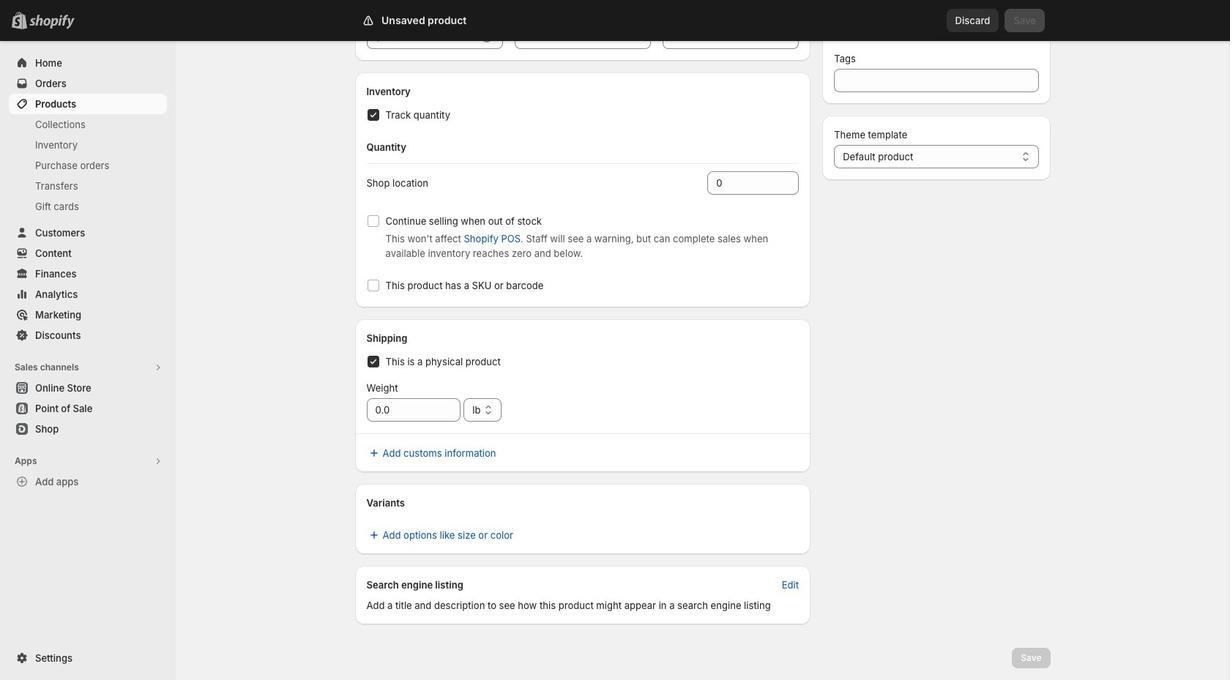 Task type: locate. For each thing, give the bounding box(es) containing it.
shopify image
[[32, 15, 78, 29]]

None text field
[[834, 69, 1039, 92]]

  text field
[[386, 26, 477, 49]]

None text field
[[515, 26, 651, 49], [663, 26, 799, 49], [515, 26, 651, 49], [663, 26, 799, 49]]

None number field
[[708, 171, 777, 195]]



Task type: describe. For each thing, give the bounding box(es) containing it.
0.0 text field
[[367, 398, 461, 422]]



Task type: vqa. For each thing, say whether or not it's contained in the screenshot.
"Image" to the left
no



